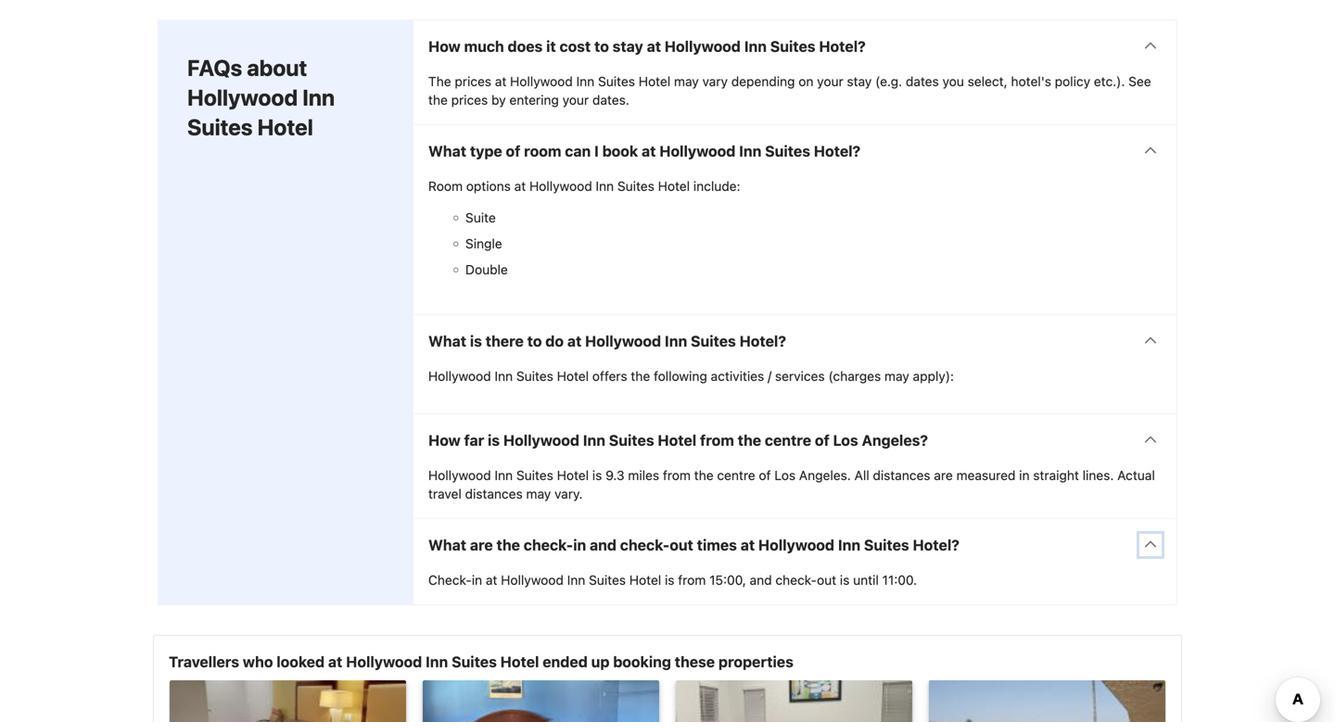 Task type: locate. For each thing, give the bounding box(es) containing it.
hotel? up /
[[740, 332, 787, 350]]

lines.
[[1083, 468, 1115, 483]]

1 vertical spatial and
[[750, 573, 772, 588]]

hollywood down can
[[530, 178, 593, 194]]

to
[[595, 37, 609, 55], [528, 332, 542, 350]]

by
[[492, 92, 506, 107]]

may inside hollywood inn suites hotel is 9.3 miles from the centre of los angeles. all distances are measured in straight lines. actual travel distances may vary.
[[526, 486, 551, 502]]

may left vary
[[674, 74, 699, 89]]

how
[[429, 37, 461, 55], [429, 432, 461, 449]]

1 vertical spatial of
[[815, 432, 830, 449]]

2 horizontal spatial in
[[1020, 468, 1030, 483]]

from inside hollywood inn suites hotel is 9.3 miles from the centre of los angeles. all distances are measured in straight lines. actual travel distances may vary.
[[663, 468, 691, 483]]

what up room
[[429, 142, 467, 160]]

2 vertical spatial what
[[429, 536, 467, 554]]

0 vertical spatial and
[[590, 536, 617, 554]]

2 vertical spatial may
[[526, 486, 551, 502]]

room
[[429, 178, 463, 194]]

2 horizontal spatial may
[[885, 369, 910, 384]]

your right 'on'
[[817, 74, 844, 89]]

0 horizontal spatial out
[[670, 536, 694, 554]]

from inside dropdown button
[[700, 432, 735, 449]]

suites down the prices at hollywood inn suites hotel may vary depending on your stay (e.g. dates you select, hotel's policy etc.). see the prices by entering your dates.
[[766, 142, 811, 160]]

until
[[854, 573, 879, 588]]

activities
[[711, 369, 765, 384]]

2 horizontal spatial of
[[815, 432, 830, 449]]

check-
[[429, 573, 472, 588]]

and
[[590, 536, 617, 554], [750, 573, 772, 588]]

0 horizontal spatial of
[[506, 142, 521, 160]]

distances
[[873, 468, 931, 483], [465, 486, 523, 502]]

check-in at hollywood inn suites hotel is from 15:00, and check-out is until 11:00.
[[429, 573, 918, 588]]

measured
[[957, 468, 1016, 483]]

hotel inside the prices at hollywood inn suites hotel may vary depending on your stay (e.g. dates you select, hotel's policy etc.). see the prices by entering your dates.
[[639, 74, 671, 89]]

are up check-
[[470, 536, 493, 554]]

properties
[[719, 653, 794, 671]]

type
[[470, 142, 503, 160]]

inn
[[745, 37, 767, 55], [577, 74, 595, 89], [303, 84, 335, 110], [740, 142, 762, 160], [596, 178, 614, 194], [665, 332, 688, 350], [495, 369, 513, 384], [583, 432, 606, 449], [495, 468, 513, 483], [838, 536, 861, 554], [567, 573, 586, 588], [426, 653, 448, 671]]

hotel? inside what is there to do at hollywood inn suites hotel? dropdown button
[[740, 332, 787, 350]]

0 vertical spatial stay
[[613, 37, 644, 55]]

1 horizontal spatial your
[[817, 74, 844, 89]]

suites up "hollywood inn suites hotel offers the following activities / services (charges may apply):"
[[691, 332, 736, 350]]

these
[[675, 653, 715, 671]]

0 horizontal spatial are
[[470, 536, 493, 554]]

hotel? inside how much does it cost to stay at hollywood inn suites hotel? dropdown button
[[819, 37, 866, 55]]

hollywood up travel
[[429, 468, 491, 483]]

i
[[595, 142, 599, 160]]

1 vertical spatial how
[[429, 432, 461, 449]]

los
[[834, 432, 859, 449], [775, 468, 796, 483]]

suite
[[466, 210, 496, 225]]

may left apply):
[[885, 369, 910, 384]]

select,
[[968, 74, 1008, 89]]

is right far on the bottom of page
[[488, 432, 500, 449]]

0 horizontal spatial and
[[590, 536, 617, 554]]

what type of room can i book at hollywood inn suites hotel?
[[429, 142, 861, 160]]

1 horizontal spatial centre
[[765, 432, 812, 449]]

2 vertical spatial of
[[759, 468, 771, 483]]

centre
[[765, 432, 812, 449], [717, 468, 756, 483]]

in left straight
[[1020, 468, 1030, 483]]

0 vertical spatial centre
[[765, 432, 812, 449]]

faqs about hollywood inn suites hotel
[[187, 55, 335, 140]]

out left until
[[817, 573, 837, 588]]

hollywood down there
[[429, 369, 491, 384]]

1 how from the top
[[429, 37, 461, 55]]

suites up 'on'
[[771, 37, 816, 55]]

1 horizontal spatial of
[[759, 468, 771, 483]]

may
[[674, 74, 699, 89], [885, 369, 910, 384], [526, 486, 551, 502]]

at right do
[[568, 332, 582, 350]]

are inside dropdown button
[[470, 536, 493, 554]]

is left 9.3
[[593, 468, 602, 483]]

0 vertical spatial what
[[429, 142, 467, 160]]

of for miles
[[759, 468, 771, 483]]

to right cost
[[595, 37, 609, 55]]

suites up miles
[[609, 432, 655, 449]]

suites
[[771, 37, 816, 55], [598, 74, 635, 89], [187, 114, 253, 140], [766, 142, 811, 160], [618, 178, 655, 194], [691, 332, 736, 350], [517, 369, 554, 384], [609, 432, 655, 449], [517, 468, 554, 483], [865, 536, 910, 554], [589, 573, 626, 588], [452, 653, 497, 671]]

hollywood up the offers at the left
[[585, 332, 662, 350]]

1 vertical spatial from
[[663, 468, 691, 483]]

check- down "vary."
[[524, 536, 574, 554]]

hollywood inside the prices at hollywood inn suites hotel may vary depending on your stay (e.g. dates you select, hotel's policy etc.). see the prices by entering your dates.
[[510, 74, 573, 89]]

stay right cost
[[613, 37, 644, 55]]

hollywood down hollywood inn suites hotel is 9.3 miles from the centre of los angeles. all distances are measured in straight lines. actual travel distances may vary.
[[759, 536, 835, 554]]

1 vertical spatial los
[[775, 468, 796, 483]]

of inside dropdown button
[[815, 432, 830, 449]]

what for what type of room can i book at hollywood inn suites hotel?
[[429, 142, 467, 160]]

straight
[[1034, 468, 1080, 483]]

1 horizontal spatial stay
[[847, 74, 872, 89]]

cost
[[560, 37, 591, 55]]

stay
[[613, 37, 644, 55], [847, 74, 872, 89]]

you
[[943, 74, 965, 89]]

include:
[[694, 178, 741, 194]]

hotel left include:
[[658, 178, 690, 194]]

stay left (e.g.
[[847, 74, 872, 89]]

of
[[506, 142, 521, 160], [815, 432, 830, 449], [759, 468, 771, 483]]

1 horizontal spatial los
[[834, 432, 859, 449]]

centre inside hollywood inn suites hotel is 9.3 miles from the centre of los angeles. all distances are measured in straight lines. actual travel distances may vary.
[[717, 468, 756, 483]]

0 vertical spatial prices
[[455, 74, 492, 89]]

15:00,
[[710, 573, 747, 588]]

centre inside how far is hollywood inn suites hotel from the centre of los angeles? dropdown button
[[765, 432, 812, 449]]

los inside dropdown button
[[834, 432, 859, 449]]

1 horizontal spatial and
[[750, 573, 772, 588]]

at
[[647, 37, 661, 55], [495, 74, 507, 89], [642, 142, 656, 160], [515, 178, 526, 194], [568, 332, 582, 350], [741, 536, 755, 554], [486, 573, 498, 588], [328, 653, 343, 671]]

book
[[603, 142, 638, 160]]

distances right travel
[[465, 486, 523, 502]]

los inside hollywood inn suites hotel is 9.3 miles from the centre of los angeles. all distances are measured in straight lines. actual travel distances may vary.
[[775, 468, 796, 483]]

1 vertical spatial are
[[470, 536, 493, 554]]

how much does it cost to stay at hollywood inn suites hotel? button
[[414, 20, 1177, 72]]

2 vertical spatial from
[[678, 573, 706, 588]]

hotel? up the prices at hollywood inn suites hotel may vary depending on your stay (e.g. dates you select, hotel's policy etc.). see the prices by entering your dates.
[[819, 37, 866, 55]]

0 horizontal spatial to
[[528, 332, 542, 350]]

los for angeles?
[[834, 432, 859, 449]]

are
[[935, 468, 953, 483], [470, 536, 493, 554]]

hotel left the offers at the left
[[557, 369, 589, 384]]

0 vertical spatial from
[[700, 432, 735, 449]]

hotel down what are the check-in and check-out times at hollywood inn suites hotel?
[[630, 573, 662, 588]]

suites up dates.
[[598, 74, 635, 89]]

your left dates.
[[563, 92, 589, 107]]

the
[[429, 92, 448, 107], [631, 369, 651, 384], [738, 432, 762, 449], [695, 468, 714, 483], [497, 536, 520, 554]]

hotel inside hollywood inn suites hotel is 9.3 miles from the centre of los angeles. all distances are measured in straight lines. actual travel distances may vary.
[[557, 468, 589, 483]]

hollywood up "vary."
[[504, 432, 580, 449]]

how up 'the'
[[429, 37, 461, 55]]

1 vertical spatial in
[[574, 536, 587, 554]]

1 vertical spatial to
[[528, 332, 542, 350]]

of inside hollywood inn suites hotel is 9.3 miles from the centre of los angeles. all distances are measured in straight lines. actual travel distances may vary.
[[759, 468, 771, 483]]

to left do
[[528, 332, 542, 350]]

1 horizontal spatial are
[[935, 468, 953, 483]]

in up the 'travellers who looked at hollywood inn suites hotel ended up booking these properties'
[[472, 573, 483, 588]]

from for hotel
[[700, 432, 735, 449]]

0 vertical spatial are
[[935, 468, 953, 483]]

inn inside hollywood inn suites hotel is 9.3 miles from the centre of los angeles. all distances are measured in straight lines. actual travel distances may vary.
[[495, 468, 513, 483]]

at up by
[[495, 74, 507, 89]]

accordion control element
[[413, 19, 1178, 606]]

hotel? up 11:00.
[[913, 536, 960, 554]]

1 vertical spatial what
[[429, 332, 467, 350]]

and inside dropdown button
[[590, 536, 617, 554]]

what up check-
[[429, 536, 467, 554]]

hotel down how much does it cost to stay at hollywood inn suites hotel?
[[639, 74, 671, 89]]

of inside dropdown button
[[506, 142, 521, 160]]

in
[[1020, 468, 1030, 483], [574, 536, 587, 554], [472, 573, 483, 588]]

do
[[546, 332, 564, 350]]

0 vertical spatial to
[[595, 37, 609, 55]]

what left there
[[429, 332, 467, 350]]

2 how from the top
[[429, 432, 461, 449]]

(charges
[[829, 369, 882, 384]]

what for what is there to do at hollywood inn suites hotel?
[[429, 332, 467, 350]]

0 vertical spatial may
[[674, 74, 699, 89]]

0 horizontal spatial distances
[[465, 486, 523, 502]]

at right options
[[515, 178, 526, 194]]

check-
[[524, 536, 574, 554], [620, 536, 670, 554], [776, 573, 817, 588]]

1 horizontal spatial to
[[595, 37, 609, 55]]

may left "vary."
[[526, 486, 551, 502]]

2 what from the top
[[429, 332, 467, 350]]

1 what from the top
[[429, 142, 467, 160]]

1 vertical spatial out
[[817, 573, 837, 588]]

on
[[799, 74, 814, 89]]

of up angeles.
[[815, 432, 830, 449]]

1 horizontal spatial check-
[[620, 536, 670, 554]]

in inside hollywood inn suites hotel is 9.3 miles from the centre of los angeles. all distances are measured in straight lines. actual travel distances may vary.
[[1020, 468, 1030, 483]]

11:00.
[[883, 573, 918, 588]]

are left the measured at the bottom of page
[[935, 468, 953, 483]]

travellers
[[169, 653, 239, 671]]

etc.).
[[1095, 74, 1126, 89]]

1 vertical spatial prices
[[451, 92, 488, 107]]

options
[[466, 178, 511, 194]]

hotel? down the prices at hollywood inn suites hotel may vary depending on your stay (e.g. dates you select, hotel's policy etc.). see the prices by entering your dates.
[[814, 142, 861, 160]]

centre up hollywood inn suites hotel is 9.3 miles from the centre of los angeles. all distances are measured in straight lines. actual travel distances may vary.
[[765, 432, 812, 449]]

what
[[429, 142, 467, 160], [429, 332, 467, 350], [429, 536, 467, 554]]

hollywood up entering
[[510, 74, 573, 89]]

and down 9.3
[[590, 536, 617, 554]]

out
[[670, 536, 694, 554], [817, 573, 837, 588]]

hotel up miles
[[658, 432, 697, 449]]

0 horizontal spatial los
[[775, 468, 796, 483]]

0 horizontal spatial your
[[563, 92, 589, 107]]

0 horizontal spatial stay
[[613, 37, 644, 55]]

0 vertical spatial how
[[429, 37, 461, 55]]

hotel? inside what are the check-in and check-out times at hollywood inn suites hotel? dropdown button
[[913, 536, 960, 554]]

distances down angeles?
[[873, 468, 931, 483]]

how for how much does it cost to stay at hollywood inn suites hotel?
[[429, 37, 461, 55]]

from right miles
[[663, 468, 691, 483]]

suites inside the prices at hollywood inn suites hotel may vary depending on your stay (e.g. dates you select, hotel's policy etc.). see the prices by entering your dates.
[[598, 74, 635, 89]]

stay inside the prices at hollywood inn suites hotel may vary depending on your stay (e.g. dates you select, hotel's policy etc.). see the prices by entering your dates.
[[847, 74, 872, 89]]

the
[[429, 74, 451, 89]]

check- down what are the check-in and check-out times at hollywood inn suites hotel? dropdown button
[[776, 573, 817, 588]]

of right type
[[506, 142, 521, 160]]

of down how far is hollywood inn suites hotel from the centre of los angeles? dropdown button
[[759, 468, 771, 483]]

1 horizontal spatial may
[[674, 74, 699, 89]]

prices left by
[[451, 92, 488, 107]]

0 vertical spatial of
[[506, 142, 521, 160]]

depending
[[732, 74, 796, 89]]

the prices at hollywood inn suites hotel may vary depending on your stay (e.g. dates you select, hotel's policy etc.). see the prices by entering your dates.
[[429, 74, 1152, 107]]

is
[[470, 332, 482, 350], [488, 432, 500, 449], [593, 468, 602, 483], [665, 573, 675, 588], [840, 573, 850, 588]]

1 vertical spatial stay
[[847, 74, 872, 89]]

there
[[486, 332, 524, 350]]

suites down the faqs
[[187, 114, 253, 140]]

from
[[700, 432, 735, 449], [663, 468, 691, 483], [678, 573, 706, 588]]

0 horizontal spatial centre
[[717, 468, 756, 483]]

3 what from the top
[[429, 536, 467, 554]]

what is there to do at hollywood inn suites hotel? button
[[414, 315, 1177, 367]]

los up all
[[834, 432, 859, 449]]

in down "vary."
[[574, 536, 587, 554]]

1 horizontal spatial in
[[574, 536, 587, 554]]

how left far on the bottom of page
[[429, 432, 461, 449]]

check- up check-in at hollywood inn suites hotel is from 15:00, and check-out is until 11:00.
[[620, 536, 670, 554]]

hotel up "vary."
[[557, 468, 589, 483]]

prices up by
[[455, 74, 492, 89]]

from down activities
[[700, 432, 735, 449]]

from down what are the check-in and check-out times at hollywood inn suites hotel?
[[678, 573, 706, 588]]

dates
[[906, 74, 940, 89]]

inn inside what type of room can i book at hollywood inn suites hotel? dropdown button
[[740, 142, 762, 160]]

suites left 9.3
[[517, 468, 554, 483]]

hotel?
[[819, 37, 866, 55], [814, 142, 861, 160], [740, 332, 787, 350], [913, 536, 960, 554]]

1 vertical spatial centre
[[717, 468, 756, 483]]

what inside dropdown button
[[429, 332, 467, 350]]

much
[[464, 37, 504, 55]]

all
[[855, 468, 870, 483]]

centre down how far is hollywood inn suites hotel from the centre of los angeles?
[[717, 468, 756, 483]]

single
[[466, 236, 503, 251]]

los for angeles.
[[775, 468, 796, 483]]

out left the times
[[670, 536, 694, 554]]

hollywood down the faqs
[[187, 84, 298, 110]]

0 vertical spatial in
[[1020, 468, 1030, 483]]

centre for angeles?
[[765, 432, 812, 449]]

is left there
[[470, 332, 482, 350]]

0 vertical spatial out
[[670, 536, 694, 554]]

prices
[[455, 74, 492, 89], [451, 92, 488, 107]]

0 horizontal spatial in
[[472, 573, 483, 588]]

1 horizontal spatial distances
[[873, 468, 931, 483]]

hotel
[[639, 74, 671, 89], [258, 114, 313, 140], [658, 178, 690, 194], [557, 369, 589, 384], [658, 432, 697, 449], [557, 468, 589, 483], [630, 573, 662, 588], [501, 653, 539, 671]]

0 horizontal spatial may
[[526, 486, 551, 502]]

about
[[247, 55, 307, 81]]

hotel down about
[[258, 114, 313, 140]]

can
[[565, 142, 591, 160]]

and right 15:00,
[[750, 573, 772, 588]]

1 vertical spatial your
[[563, 92, 589, 107]]

is left until
[[840, 573, 850, 588]]

los down how far is hollywood inn suites hotel from the centre of los angeles? dropdown button
[[775, 468, 796, 483]]

0 vertical spatial los
[[834, 432, 859, 449]]



Task type: vqa. For each thing, say whether or not it's contained in the screenshot.
the left 'OUT'
yes



Task type: describe. For each thing, give the bounding box(es) containing it.
hollywood inside hollywood inn suites hotel is 9.3 miles from the centre of los angeles. all distances are measured in straight lines. actual travel distances may vary.
[[429, 468, 491, 483]]

0 vertical spatial your
[[817, 74, 844, 89]]

looked
[[277, 653, 325, 671]]

hotel inside dropdown button
[[658, 432, 697, 449]]

what for what are the check-in and check-out times at hollywood inn suites hotel?
[[429, 536, 467, 554]]

inn inside what is there to do at hollywood inn suites hotel? dropdown button
[[665, 332, 688, 350]]

suites down check-
[[452, 653, 497, 671]]

is inside hollywood inn suites hotel is 9.3 miles from the centre of los angeles. all distances are measured in straight lines. actual travel distances may vary.
[[593, 468, 602, 483]]

at inside the prices at hollywood inn suites hotel may vary depending on your stay (e.g. dates you select, hotel's policy etc.). see the prices by entering your dates.
[[495, 74, 507, 89]]

at right the times
[[741, 536, 755, 554]]

up
[[592, 653, 610, 671]]

inn inside faqs about hollywood inn suites hotel
[[303, 84, 335, 110]]

angeles?
[[862, 432, 929, 449]]

0 horizontal spatial check-
[[524, 536, 574, 554]]

suites down do
[[517, 369, 554, 384]]

double
[[466, 262, 508, 277]]

angeles.
[[800, 468, 851, 483]]

vary.
[[555, 486, 583, 502]]

suites inside faqs about hollywood inn suites hotel
[[187, 114, 253, 140]]

hotel inside faqs about hollywood inn suites hotel
[[258, 114, 313, 140]]

room
[[524, 142, 562, 160]]

the inside hollywood inn suites hotel is 9.3 miles from the centre of los angeles. all distances are measured in straight lines. actual travel distances may vary.
[[695, 468, 714, 483]]

the inside the prices at hollywood inn suites hotel may vary depending on your stay (e.g. dates you select, hotel's policy etc.). see the prices by entering your dates.
[[429, 92, 448, 107]]

entering
[[510, 92, 559, 107]]

offers
[[593, 369, 628, 384]]

centre for angeles.
[[717, 468, 756, 483]]

travellers who looked at hollywood inn suites hotel ended up booking these properties
[[169, 653, 794, 671]]

at right cost
[[647, 37, 661, 55]]

does
[[508, 37, 543, 55]]

it
[[547, 37, 556, 55]]

far
[[464, 432, 484, 449]]

faqs
[[187, 55, 242, 81]]

dates.
[[593, 92, 630, 107]]

how far is hollywood inn suites hotel from the centre of los angeles?
[[429, 432, 929, 449]]

how far is hollywood inn suites hotel from the centre of los angeles? button
[[414, 414, 1177, 466]]

is down what are the check-in and check-out times at hollywood inn suites hotel?
[[665, 573, 675, 588]]

inn inside the prices at hollywood inn suites hotel may vary depending on your stay (e.g. dates you select, hotel's policy etc.). see the prices by entering your dates.
[[577, 74, 595, 89]]

ended
[[543, 653, 588, 671]]

the inside what are the check-in and check-out times at hollywood inn suites hotel? dropdown button
[[497, 536, 520, 554]]

travel
[[429, 486, 462, 502]]

(e.g.
[[876, 74, 903, 89]]

times
[[697, 536, 737, 554]]

of for hotel
[[815, 432, 830, 449]]

hollywood right looked
[[346, 653, 422, 671]]

following
[[654, 369, 708, 384]]

actual
[[1118, 468, 1156, 483]]

1 vertical spatial distances
[[465, 486, 523, 502]]

from for miles
[[663, 468, 691, 483]]

suites up 11:00.
[[865, 536, 910, 554]]

policy
[[1055, 74, 1091, 89]]

is inside how far is hollywood inn suites hotel from the centre of los angeles? dropdown button
[[488, 432, 500, 449]]

stay inside how much does it cost to stay at hollywood inn suites hotel? dropdown button
[[613, 37, 644, 55]]

are inside hollywood inn suites hotel is 9.3 miles from the centre of los angeles. all distances are measured in straight lines. actual travel distances may vary.
[[935, 468, 953, 483]]

hollywood up vary
[[665, 37, 741, 55]]

miles
[[628, 468, 660, 483]]

hotel? inside what type of room can i book at hollywood inn suites hotel? dropdown button
[[814, 142, 861, 160]]

what is there to do at hollywood inn suites hotel?
[[429, 332, 787, 350]]

vary
[[703, 74, 728, 89]]

2 vertical spatial in
[[472, 573, 483, 588]]

1 horizontal spatial out
[[817, 573, 837, 588]]

hollywood inn suites hotel is 9.3 miles from the centre of los angeles. all distances are measured in straight lines. actual travel distances may vary.
[[429, 468, 1156, 502]]

what type of room can i book at hollywood inn suites hotel? button
[[414, 125, 1177, 177]]

hotel's
[[1012, 74, 1052, 89]]

inn inside how far is hollywood inn suites hotel from the centre of los angeles? dropdown button
[[583, 432, 606, 449]]

suites up up
[[589, 573, 626, 588]]

how for how far is hollywood inn suites hotel from the centre of los angeles?
[[429, 432, 461, 449]]

in inside what are the check-in and check-out times at hollywood inn suites hotel? dropdown button
[[574, 536, 587, 554]]

1 vertical spatial may
[[885, 369, 910, 384]]

9.3
[[606, 468, 625, 483]]

out inside what are the check-in and check-out times at hollywood inn suites hotel? dropdown button
[[670, 536, 694, 554]]

hollywood inn suites hotel offers the following activities / services (charges may apply):
[[429, 369, 955, 384]]

apply):
[[913, 369, 955, 384]]

booking
[[613, 653, 672, 671]]

how much does it cost to stay at hollywood inn suites hotel?
[[429, 37, 866, 55]]

who
[[243, 653, 273, 671]]

hollywood right check-
[[501, 573, 564, 588]]

the inside how far is hollywood inn suites hotel from the centre of los angeles? dropdown button
[[738, 432, 762, 449]]

hollywood up include:
[[660, 142, 736, 160]]

inn inside what are the check-in and check-out times at hollywood inn suites hotel? dropdown button
[[838, 536, 861, 554]]

suites inside hollywood inn suites hotel is 9.3 miles from the centre of los angeles. all distances are measured in straight lines. actual travel distances may vary.
[[517, 468, 554, 483]]

2 horizontal spatial check-
[[776, 573, 817, 588]]

at right book
[[642, 142, 656, 160]]

is inside what is there to do at hollywood inn suites hotel? dropdown button
[[470, 332, 482, 350]]

hollywood inside faqs about hollywood inn suites hotel
[[187, 84, 298, 110]]

suites down the what type of room can i book at hollywood inn suites hotel?
[[618, 178, 655, 194]]

at right looked
[[328, 653, 343, 671]]

hotel left ended
[[501, 653, 539, 671]]

at right check-
[[486, 573, 498, 588]]

room options at hollywood inn suites hotel include:
[[429, 178, 741, 194]]

/
[[768, 369, 772, 384]]

may inside the prices at hollywood inn suites hotel may vary depending on your stay (e.g. dates you select, hotel's policy etc.). see the prices by entering your dates.
[[674, 74, 699, 89]]

inn inside how much does it cost to stay at hollywood inn suites hotel? dropdown button
[[745, 37, 767, 55]]

see
[[1129, 74, 1152, 89]]

services
[[775, 369, 825, 384]]

what are the check-in and check-out times at hollywood inn suites hotel? button
[[414, 519, 1177, 571]]

what are the check-in and check-out times at hollywood inn suites hotel?
[[429, 536, 960, 554]]

0 vertical spatial distances
[[873, 468, 931, 483]]



